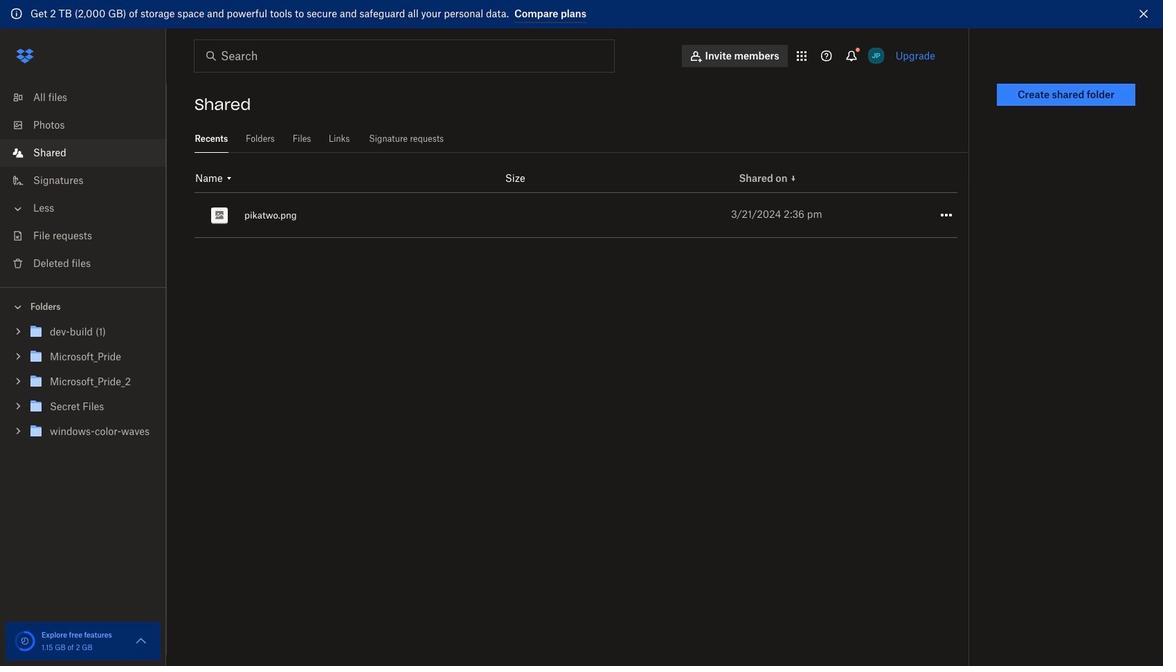 Task type: vqa. For each thing, say whether or not it's contained in the screenshot.
Upgrade link
no



Task type: describe. For each thing, give the bounding box(es) containing it.
template stateless image
[[225, 175, 233, 183]]

quota usage progress bar
[[14, 631, 36, 653]]

pikatwo.png image
[[206, 201, 233, 229]]

Search in folder "Dropbox" text field
[[221, 47, 586, 64]]



Task type: locate. For each thing, give the bounding box(es) containing it.
alert
[[0, 0, 1163, 28]]

dropbox image
[[11, 42, 39, 70]]

tab list
[[195, 125, 969, 153]]

group
[[0, 317, 166, 455]]

list item
[[0, 139, 166, 167]]

list
[[0, 75, 166, 287]]

less image
[[11, 202, 25, 216]]



